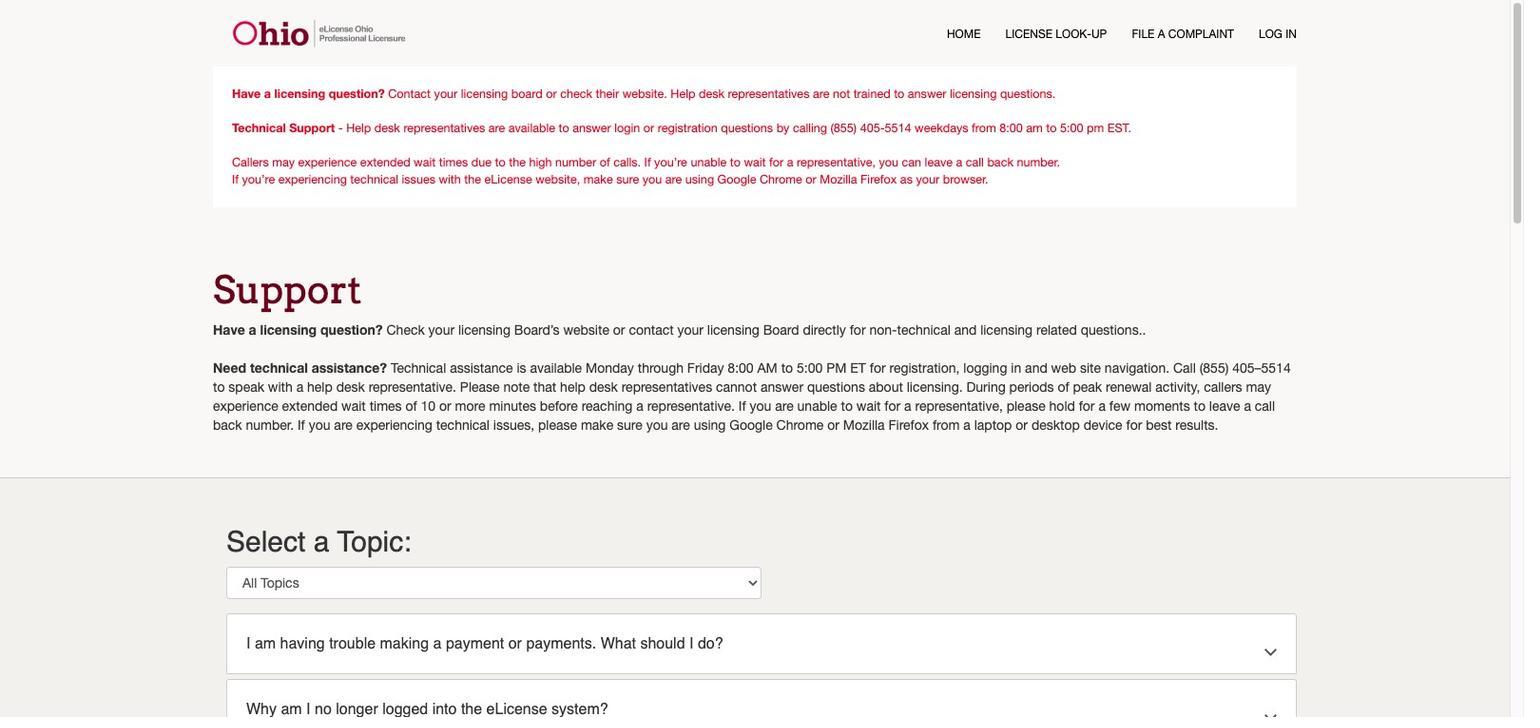 Task type: locate. For each thing, give the bounding box(es) containing it.
website
[[563, 322, 610, 338]]

you down through on the left bottom
[[646, 417, 668, 433]]

1 vertical spatial am
[[255, 635, 276, 652]]

you're down callers
[[242, 172, 275, 186]]

1 horizontal spatial representative,
[[915, 398, 1003, 414]]

1 horizontal spatial with
[[439, 172, 461, 186]]

desk down assistance?
[[336, 379, 365, 395]]

support up need technical assistance?
[[213, 267, 362, 313]]

1 vertical spatial mozilla
[[843, 417, 885, 433]]

a down "licensing."
[[905, 398, 912, 414]]

firefox inside technical assistance is available monday through friday 8:00 am to 5:00 pm et for registration, logging in and web site navigation. call (855) 405–5514 to speak with a help desk representative. please note that help desk representatives cannot answer questions about licensing. during periods of peak renewal activity, callers may experience extended wait times of 10 or more minutes before reaching a representative. if you are unable to wait for a representative, please hold for a few moments to leave a call back number. if you are experiencing technical issues, please make sure you are using google chrome or mozilla firefox from a laptop or desktop device for best results.
[[889, 417, 929, 433]]

1 horizontal spatial am
[[1027, 121, 1043, 135]]

1 vertical spatial number.
[[246, 417, 294, 433]]

0 vertical spatial 5:00
[[1060, 121, 1084, 135]]

1 vertical spatial google
[[730, 417, 773, 433]]

0 vertical spatial technical
[[232, 121, 286, 135]]

sure
[[617, 172, 639, 186], [617, 417, 643, 433]]

0 horizontal spatial experience
[[213, 398, 278, 414]]

for down about
[[885, 398, 901, 414]]

using down cannot at the bottom of the page
[[694, 417, 726, 433]]

your right as
[[916, 172, 940, 186]]

1 vertical spatial technical
[[391, 360, 446, 376]]

log in
[[1259, 27, 1297, 41]]

few
[[1110, 398, 1131, 414]]

5:00 inside technical assistance is available monday through friday 8:00 am to 5:00 pm et for registration, logging in and web site navigation. call (855) 405–5514 to speak with a help desk representative. please note that help desk representatives cannot answer questions about licensing. during periods of peak renewal activity, callers may experience extended wait times of 10 or more minutes before reaching a representative. if you are unable to wait for a representative, please hold for a few moments to leave a call back number. if you are experiencing technical issues, please make sure you are using google chrome or mozilla firefox from a laptop or desktop device for best results.
[[797, 360, 823, 376]]

of down web
[[1058, 379, 1070, 395]]

hold
[[1050, 398, 1076, 414]]

may inside callers may experience extended wait times due to the high number of calls. if you're unable to wait for a representative, you can leave a call back number. if you're experiencing technical issues with the elicense website, make sure you are using google chrome or mozilla firefox as your browser.
[[272, 155, 295, 169]]

question? up -
[[329, 87, 385, 101]]

not
[[833, 87, 850, 101]]

unable down registration
[[691, 155, 727, 169]]

experience inside technical assistance is available monday through friday 8:00 am to 5:00 pm et for registration, logging in and web site navigation. call (855) 405–5514 to speak with a help desk representative. please note that help desk representatives cannot answer questions about licensing. during periods of peak renewal activity, callers may experience extended wait times of 10 or more minutes before reaching a representative. if you are unable to wait for a representative, please hold for a few moments to leave a call back number. if you are experiencing technical issues, please make sure you are using google chrome or mozilla firefox from a laptop or desktop device for best results.
[[213, 398, 278, 414]]

you're down technical support - help desk representatives are available to answer login or registration questions by calling (855) 405-5514 weekdays from 8:00 am to 5:00 pm est.
[[654, 155, 688, 169]]

0 horizontal spatial unable
[[691, 155, 727, 169]]

calls.
[[614, 155, 641, 169]]

2 i from the left
[[690, 635, 694, 652]]

times
[[439, 155, 468, 169], [370, 398, 402, 414]]

topic:
[[337, 525, 411, 558]]

wait down technical support - help desk representatives are available to answer login or registration questions by calling (855) 405-5514 weekdays from 8:00 am to 5:00 pm est.
[[744, 155, 766, 169]]

assistance?
[[312, 359, 387, 376]]

select a topic:
[[226, 525, 411, 558]]

call
[[966, 155, 984, 169], [1255, 398, 1276, 414]]

0 vertical spatial please
[[1007, 398, 1046, 414]]

1 vertical spatial sure
[[617, 417, 643, 433]]

firefox
[[861, 172, 897, 186], [889, 417, 929, 433]]

directly
[[803, 322, 846, 338]]

0 vertical spatial number.
[[1017, 155, 1061, 169]]

if right calls.
[[645, 155, 651, 169]]

1 horizontal spatial of
[[600, 155, 610, 169]]

representatives
[[728, 87, 810, 101], [404, 121, 485, 135], [622, 379, 713, 395]]

make down number
[[584, 172, 613, 186]]

to right am
[[782, 360, 793, 376]]

back up browser.
[[988, 155, 1014, 169]]

chrome inside callers may experience extended wait times due to the high number of calls. if you're unable to wait for a representative, you can leave a call back number. if you're experiencing technical issues with the elicense website, make sure you are using google chrome or mozilla firefox as your browser.
[[760, 172, 803, 186]]

0 vertical spatial representative,
[[797, 155, 876, 169]]

experiencing
[[278, 172, 347, 186], [356, 417, 433, 433]]

chrome down "by"
[[760, 172, 803, 186]]

0 horizontal spatial with
[[268, 379, 293, 395]]

answer left the login on the left top
[[573, 121, 611, 135]]

technical up 10
[[391, 360, 446, 376]]

website,
[[536, 172, 581, 186]]

0 vertical spatial experience
[[298, 155, 357, 169]]

mozilla down calling at the top right
[[820, 172, 858, 186]]

1 horizontal spatial may
[[1246, 379, 1272, 395]]

mozilla inside callers may experience extended wait times due to the high number of calls. if you're unable to wait for a representative, you can leave a call back number. if you're experiencing technical issues with the elicense website, make sure you are using google chrome or mozilla firefox as your browser.
[[820, 172, 858, 186]]

due
[[472, 155, 492, 169]]

the up elicense
[[509, 155, 526, 169]]

are
[[813, 87, 830, 101], [489, 121, 505, 135], [666, 172, 682, 186], [775, 398, 794, 414], [334, 417, 353, 433], [672, 417, 690, 433]]

number. inside technical assistance is available monday through friday 8:00 am to 5:00 pm et for registration, logging in and web site navigation. call (855) 405–5514 to speak with a help desk representative. please note that help desk representatives cannot answer questions about licensing. during periods of peak renewal activity, callers may experience extended wait times of 10 or more minutes before reaching a representative. if you are unable to wait for a representative, please hold for a few moments to leave a call back number. if you are experiencing technical issues, please make sure you are using google chrome or mozilla firefox from a laptop or desktop device for best results.
[[246, 417, 294, 433]]

1 vertical spatial back
[[213, 417, 242, 433]]

0 horizontal spatial of
[[406, 398, 417, 414]]

if
[[645, 155, 651, 169], [232, 172, 239, 186], [739, 398, 746, 414], [298, 417, 305, 433]]

question? for have a licensing question? contact your licensing board or check their website. help desk representatives are not trained to answer licensing questions.
[[329, 87, 385, 101]]

answer
[[908, 87, 947, 101], [573, 121, 611, 135], [761, 379, 804, 395]]

1 horizontal spatial call
[[1255, 398, 1276, 414]]

2 horizontal spatial representatives
[[728, 87, 810, 101]]

1 horizontal spatial help
[[560, 379, 586, 395]]

technical left issues
[[350, 172, 399, 186]]

questions down pm
[[807, 379, 865, 395]]

extended inside technical assistance is available monday through friday 8:00 am to 5:00 pm et for registration, logging in and web site navigation. call (855) 405–5514 to speak with a help desk representative. please note that help desk representatives cannot answer questions about licensing. during periods of peak renewal activity, callers may experience extended wait times of 10 or more minutes before reaching a representative. if you are unable to wait for a representative, please hold for a few moments to leave a call back number. if you are experiencing technical issues, please make sure you are using google chrome or mozilla firefox from a laptop or desktop device for best results.
[[282, 398, 338, 414]]

your right contact
[[434, 87, 458, 101]]

with inside callers may experience extended wait times due to the high number of calls. if you're unable to wait for a representative, you can leave a call back number. if you're experiencing technical issues with the elicense website, make sure you are using google chrome or mozilla firefox as your browser.
[[439, 172, 461, 186]]

to
[[894, 87, 905, 101], [559, 121, 569, 135], [1046, 121, 1057, 135], [495, 155, 506, 169], [730, 155, 741, 169], [782, 360, 793, 376], [213, 379, 225, 395], [841, 398, 853, 414], [1194, 398, 1206, 414]]

with right issues
[[439, 172, 461, 186]]

1 horizontal spatial times
[[439, 155, 468, 169]]

or right 10
[[439, 398, 452, 414]]

0 horizontal spatial extended
[[282, 398, 338, 414]]

for inside have a licensing question? check your licensing board's website or contact your licensing board directly for non-technical and licensing related questions..
[[850, 322, 866, 338]]

for
[[769, 155, 784, 169], [850, 322, 866, 338], [870, 360, 886, 376], [885, 398, 901, 414], [1079, 398, 1095, 414], [1127, 417, 1143, 433]]

to up number
[[559, 121, 569, 135]]

or down calling at the top right
[[806, 172, 817, 186]]

representative. down friday
[[647, 398, 735, 414]]

of inside callers may experience extended wait times due to the high number of calls. if you're unable to wait for a representative, you can leave a call back number. if you're experiencing technical issues with the elicense website, make sure you are using google chrome or mozilla firefox as your browser.
[[600, 155, 610, 169]]

2 help from the left
[[560, 379, 586, 395]]

0 vertical spatial of
[[600, 155, 610, 169]]

1 horizontal spatial leave
[[1210, 398, 1241, 414]]

unable inside technical assistance is available monday through friday 8:00 am to 5:00 pm et for registration, logging in and web site navigation. call (855) 405–5514 to speak with a help desk representative. please note that help desk representatives cannot answer questions about licensing. during periods of peak renewal activity, callers may experience extended wait times of 10 or more minutes before reaching a representative. if you are unable to wait for a representative, please hold for a few moments to leave a call back number. if you are experiencing technical issues, please make sure you are using google chrome or mozilla firefox from a laptop or desktop device for best results.
[[798, 398, 838, 414]]

1 vertical spatial and
[[1025, 360, 1048, 376]]

may inside technical assistance is available monday through friday 8:00 am to 5:00 pm et for registration, logging in and web site navigation. call (855) 405–5514 to speak with a help desk representative. please note that help desk representatives cannot answer questions about licensing. during periods of peak renewal activity, callers may experience extended wait times of 10 or more minutes before reaching a representative. if you are unable to wait for a representative, please hold for a few moments to leave a call back number. if you are experiencing technical issues, please make sure you are using google chrome or mozilla firefox from a laptop or desktop device for best results.
[[1246, 379, 1272, 395]]

0 horizontal spatial help
[[346, 121, 371, 135]]

may
[[272, 155, 295, 169], [1246, 379, 1272, 395]]

representative. up 10
[[369, 379, 457, 395]]

technical up callers
[[232, 121, 286, 135]]

question? for have a licensing question? check your licensing board's website or contact your licensing board directly for non-technical and licensing related questions..
[[321, 321, 383, 338]]

1 horizontal spatial you're
[[654, 155, 688, 169]]

your inside callers may experience extended wait times due to the high number of calls. if you're unable to wait for a representative, you can leave a call back number. if you're experiencing technical issues with the elicense website, make sure you are using google chrome or mozilla firefox as your browser.
[[916, 172, 940, 186]]

have up callers
[[232, 87, 261, 101]]

available down board
[[509, 121, 555, 135]]

you're
[[654, 155, 688, 169], [242, 172, 275, 186]]

license
[[1006, 27, 1053, 41]]

0 horizontal spatial from
[[933, 417, 960, 433]]

number. down questions.
[[1017, 155, 1061, 169]]

1 vertical spatial may
[[1246, 379, 1272, 395]]

from right weekdays
[[972, 121, 997, 135]]

chrome
[[760, 172, 803, 186], [777, 417, 824, 433]]

1 vertical spatial times
[[370, 398, 402, 414]]

1 vertical spatial have
[[213, 321, 245, 338]]

are inside callers may experience extended wait times due to the high number of calls. if you're unable to wait for a representative, you can leave a call back number. if you're experiencing technical issues with the elicense website, make sure you are using google chrome or mozilla firefox as your browser.
[[666, 172, 682, 186]]

1 horizontal spatial i
[[690, 635, 694, 652]]

using inside technical assistance is available monday through friday 8:00 am to 5:00 pm et for registration, logging in and web site navigation. call (855) 405–5514 to speak with a help desk representative. please note that help desk representatives cannot answer questions about licensing. during periods of peak renewal activity, callers may experience extended wait times of 10 or more minutes before reaching a representative. if you are unable to wait for a representative, please hold for a few moments to leave a call back number. if you are experiencing technical issues, please make sure you are using google chrome or mozilla firefox from a laptop or desktop device for best results.
[[694, 417, 726, 433]]

for inside callers may experience extended wait times due to the high number of calls. if you're unable to wait for a representative, you can leave a call back number. if you're experiencing technical issues with the elicense website, make sure you are using google chrome or mozilla firefox as your browser.
[[769, 155, 784, 169]]

related
[[1037, 322, 1077, 338]]

0 horizontal spatial 5:00
[[797, 360, 823, 376]]

or inside have a licensing question? check your licensing board's website or contact your licensing board directly for non-technical and licensing related questions..
[[613, 322, 625, 338]]

0 horizontal spatial representative,
[[797, 155, 876, 169]]

0 vertical spatial am
[[1027, 121, 1043, 135]]

through
[[638, 360, 684, 376]]

login
[[615, 121, 640, 135]]

2 horizontal spatial answer
[[908, 87, 947, 101]]

website.
[[623, 87, 668, 101]]

pm
[[1087, 121, 1104, 135]]

your right the check
[[429, 322, 455, 338]]

or right board
[[546, 87, 557, 101]]

1 vertical spatial (855)
[[1200, 360, 1229, 376]]

am
[[1027, 121, 1043, 135], [255, 635, 276, 652]]

licensing up in
[[981, 322, 1033, 338]]

mozilla
[[820, 172, 858, 186], [843, 417, 885, 433]]

licensing up assistance
[[458, 322, 511, 338]]

device
[[1084, 417, 1123, 433]]

reaching
[[582, 398, 633, 414]]

1 horizontal spatial back
[[988, 155, 1014, 169]]

the down due
[[464, 172, 481, 186]]

experience
[[298, 155, 357, 169], [213, 398, 278, 414]]

405–5514
[[1233, 360, 1291, 376]]

0 vertical spatial back
[[988, 155, 1014, 169]]

question?
[[329, 87, 385, 101], [321, 321, 383, 338]]

experiencing inside technical assistance is available monday through friday 8:00 am to 5:00 pm et for registration, logging in and web site navigation. call (855) 405–5514 to speak with a help desk representative. please note that help desk representatives cannot answer questions about licensing. during periods of peak renewal activity, callers may experience extended wait times of 10 or more minutes before reaching a representative. if you are unable to wait for a representative, please hold for a few moments to leave a call back number. if you are experiencing technical issues, please make sure you are using google chrome or mozilla firefox from a laptop or desktop device for best results.
[[356, 417, 433, 433]]

technical for assistance
[[391, 360, 446, 376]]

mozilla down about
[[843, 417, 885, 433]]

back inside technical assistance is available monday through friday 8:00 am to 5:00 pm et for registration, logging in and web site navigation. call (855) 405–5514 to speak with a help desk representative. please note that help desk representatives cannot answer questions about licensing. during periods of peak renewal activity, callers may experience extended wait times of 10 or more minutes before reaching a representative. if you are unable to wait for a representative, please hold for a few moments to leave a call back number. if you are experiencing technical issues, please make sure you are using google chrome or mozilla firefox from a laptop or desktop device for best results.
[[213, 417, 242, 433]]

call inside callers may experience extended wait times due to the high number of calls. if you're unable to wait for a representative, you can leave a call back number. if you're experiencing technical issues with the elicense website, make sure you are using google chrome or mozilla firefox as your browser.
[[966, 155, 984, 169]]

extended inside callers may experience extended wait times due to the high number of calls. if you're unable to wait for a representative, you can leave a call back number. if you're experiencing technical issues with the elicense website, make sure you are using google chrome or mozilla firefox as your browser.
[[360, 155, 411, 169]]

0 horizontal spatial call
[[966, 155, 984, 169]]

0 vertical spatial 8:00
[[1000, 121, 1023, 135]]

0 horizontal spatial technical
[[232, 121, 286, 135]]

calling
[[793, 121, 828, 135]]

moments
[[1135, 398, 1190, 414]]

1 vertical spatial extended
[[282, 398, 338, 414]]

1 horizontal spatial 5:00
[[1060, 121, 1084, 135]]

1 horizontal spatial help
[[671, 87, 696, 101]]

technical up registration,
[[897, 322, 951, 338]]

8:00 up cannot at the bottom of the page
[[728, 360, 754, 376]]

technical
[[350, 172, 399, 186], [897, 322, 951, 338], [250, 359, 308, 376], [436, 417, 490, 433]]

representative, inside technical assistance is available monday through friday 8:00 am to 5:00 pm et for registration, logging in and web site navigation. call (855) 405–5514 to speak with a help desk representative. please note that help desk representatives cannot answer questions about licensing. during periods of peak renewal activity, callers may experience extended wait times of 10 or more minutes before reaching a representative. if you are unable to wait for a representative, please hold for a few moments to leave a call back number. if you are experiencing technical issues, please make sure you are using google chrome or mozilla firefox from a laptop or desktop device for best results.
[[915, 398, 1003, 414]]

questions
[[721, 121, 773, 135], [807, 379, 865, 395]]

0 vertical spatial representative.
[[369, 379, 457, 395]]

license look-up link
[[1006, 26, 1108, 43]]

answer up weekdays
[[908, 87, 947, 101]]

1 horizontal spatial unable
[[798, 398, 838, 414]]

2 vertical spatial representatives
[[622, 379, 713, 395]]

0 vertical spatial may
[[272, 155, 295, 169]]

representative, inside callers may experience extended wait times due to the high number of calls. if you're unable to wait for a representative, you can leave a call back number. if you're experiencing technical issues with the elicense website, make sure you are using google chrome or mozilla firefox as your browser.
[[797, 155, 876, 169]]

8:00 down questions.
[[1000, 121, 1023, 135]]

note
[[504, 379, 530, 395]]

sure down reaching
[[617, 417, 643, 433]]

0 horizontal spatial questions
[[721, 121, 773, 135]]

from
[[972, 121, 997, 135], [933, 417, 960, 433]]

1 horizontal spatial representatives
[[622, 379, 713, 395]]

0 horizontal spatial times
[[370, 398, 402, 414]]

using down registration
[[686, 172, 714, 186]]

0 vertical spatial using
[[686, 172, 714, 186]]

periods
[[1010, 379, 1054, 395]]

0 vertical spatial times
[[439, 155, 468, 169]]

licensing down elicense ohio professional licensure image
[[274, 87, 325, 101]]

from down "licensing."
[[933, 417, 960, 433]]

1 vertical spatial chrome
[[777, 417, 824, 433]]

2 vertical spatial of
[[406, 398, 417, 414]]

0 horizontal spatial experiencing
[[278, 172, 347, 186]]

and up 'logging' on the bottom right of page
[[955, 322, 977, 338]]

weekdays
[[915, 121, 969, 135]]

1 vertical spatial call
[[1255, 398, 1276, 414]]

1 vertical spatial please
[[538, 417, 577, 433]]

experiencing down 10
[[356, 417, 433, 433]]

0 vertical spatial mozilla
[[820, 172, 858, 186]]

experience down speak at the bottom left of page
[[213, 398, 278, 414]]

1 horizontal spatial the
[[509, 155, 526, 169]]

of left 10
[[406, 398, 417, 414]]

sure down calls.
[[617, 172, 639, 186]]

if down cannot at the bottom of the page
[[739, 398, 746, 414]]

1 horizontal spatial questions
[[807, 379, 865, 395]]

1 vertical spatial you're
[[242, 172, 275, 186]]

i left having on the bottom of page
[[246, 635, 251, 652]]

1 vertical spatial leave
[[1210, 398, 1241, 414]]

0 vertical spatial you're
[[654, 155, 688, 169]]

and
[[955, 322, 977, 338], [1025, 360, 1048, 376]]

during
[[967, 379, 1006, 395]]

google
[[718, 172, 757, 186], [730, 417, 773, 433]]

times left due
[[439, 155, 468, 169]]

questions left "by"
[[721, 121, 773, 135]]

your
[[434, 87, 458, 101], [916, 172, 940, 186], [429, 322, 455, 338], [678, 322, 704, 338]]

help down need technical assistance?
[[307, 379, 333, 395]]

unable down pm
[[798, 398, 838, 414]]

help up technical support - help desk representatives are available to answer login or registration questions by calling (855) 405-5514 weekdays from 8:00 am to 5:00 pm est.
[[671, 87, 696, 101]]

licensing
[[274, 87, 325, 101], [461, 87, 508, 101], [950, 87, 997, 101], [260, 321, 317, 338], [458, 322, 511, 338], [708, 322, 760, 338], [981, 322, 1033, 338]]

question? up assistance?
[[321, 321, 383, 338]]

representative.
[[369, 379, 457, 395], [647, 398, 735, 414]]

answer inside technical assistance is available monday through friday 8:00 am to 5:00 pm et for registration, logging in and web site navigation. call (855) 405–5514 to speak with a help desk representative. please note that help desk representatives cannot answer questions about licensing. during periods of peak renewal activity, callers may experience extended wait times of 10 or more minutes before reaching a representative. if you are unable to wait for a representative, please hold for a few moments to leave a call back number. if you are experiencing technical issues, please make sure you are using google chrome or mozilla firefox from a laptop or desktop device for best results.
[[761, 379, 804, 395]]

technical inside have a licensing question? check your licensing board's website or contact your licensing board directly for non-technical and licensing related questions..
[[897, 322, 951, 338]]

0 horizontal spatial 8:00
[[728, 360, 754, 376]]

for down "by"
[[769, 155, 784, 169]]

technical inside technical assistance is available monday through friday 8:00 am to 5:00 pm et for registration, logging in and web site navigation. call (855) 405–5514 to speak with a help desk representative. please note that help desk representatives cannot answer questions about licensing. during periods of peak renewal activity, callers may experience extended wait times of 10 or more minutes before reaching a representative. if you are unable to wait for a representative, please hold for a few moments to leave a call back number. if you are experiencing technical issues, please make sure you are using google chrome or mozilla firefox from a laptop or desktop device for best results.
[[391, 360, 446, 376]]

1 horizontal spatial experience
[[298, 155, 357, 169]]

desk up registration
[[699, 87, 725, 101]]

1 vertical spatial representative.
[[647, 398, 735, 414]]

technical inside callers may experience extended wait times due to the high number of calls. if you're unable to wait for a representative, you can leave a call back number. if you're experiencing technical issues with the elicense website, make sure you are using google chrome or mozilla firefox as your browser.
[[350, 172, 399, 186]]

complaint
[[1169, 27, 1235, 41]]

0 vertical spatial (855)
[[831, 121, 857, 135]]

or down pm
[[828, 417, 840, 433]]

technical assistance is available monday through friday 8:00 am to 5:00 pm et for registration, logging in and web site navigation. call (855) 405–5514 to speak with a help desk representative. please note that help desk representatives cannot answer questions about licensing. during periods of peak renewal activity, callers may experience extended wait times of 10 or more minutes before reaching a representative. if you are unable to wait for a representative, please hold for a few moments to leave a call back number. if you are experiencing technical issues, please make sure you are using google chrome or mozilla firefox from a laptop or desktop device for best results.
[[213, 360, 1291, 433]]

extended
[[360, 155, 411, 169], [282, 398, 338, 414]]

up
[[1092, 27, 1108, 41]]

or left the contact
[[613, 322, 625, 338]]

0 vertical spatial have
[[232, 87, 261, 101]]

0 horizontal spatial representative.
[[369, 379, 457, 395]]

available
[[509, 121, 555, 135], [530, 360, 582, 376]]

extended down need technical assistance?
[[282, 398, 338, 414]]

0 horizontal spatial number.
[[246, 417, 294, 433]]

chrome down am
[[777, 417, 824, 433]]

can
[[902, 155, 922, 169]]

1 vertical spatial unable
[[798, 398, 838, 414]]

google inside technical assistance is available monday through friday 8:00 am to 5:00 pm et for registration, logging in and web site navigation. call (855) 405–5514 to speak with a help desk representative. please note that help desk representatives cannot answer questions about licensing. during periods of peak renewal activity, callers may experience extended wait times of 10 or more minutes before reaching a representative. if you are unable to wait for a representative, please hold for a few moments to leave a call back number. if you are experiencing technical issues, please make sure you are using google chrome or mozilla firefox from a laptop or desktop device for best results.
[[730, 417, 773, 433]]

0 vertical spatial available
[[509, 121, 555, 135]]

with down need technical assistance?
[[268, 379, 293, 395]]

leave right can
[[925, 155, 953, 169]]

0 vertical spatial question?
[[329, 87, 385, 101]]

0 horizontal spatial may
[[272, 155, 295, 169]]

0 vertical spatial extended
[[360, 155, 411, 169]]

0 horizontal spatial the
[[464, 172, 481, 186]]

or inside callers may experience extended wait times due to the high number of calls. if you're unable to wait for a representative, you can leave a call back number. if you're experiencing technical issues with the elicense website, make sure you are using google chrome or mozilla firefox as your browser.
[[806, 172, 817, 186]]

0 vertical spatial unable
[[691, 155, 727, 169]]

i am having trouble making a payment or payments. what should i do?
[[246, 635, 723, 652]]

1 horizontal spatial experiencing
[[356, 417, 433, 433]]

that
[[534, 379, 557, 395]]

0 horizontal spatial i
[[246, 635, 251, 652]]

activity,
[[1156, 379, 1201, 395]]

0 vertical spatial chrome
[[760, 172, 803, 186]]

having
[[280, 635, 325, 652]]

if down callers
[[232, 172, 239, 186]]

1 vertical spatial experience
[[213, 398, 278, 414]]

board
[[763, 322, 799, 338]]

1 horizontal spatial technical
[[391, 360, 446, 376]]

of left calls.
[[600, 155, 610, 169]]

speak
[[229, 379, 264, 395]]

i
[[246, 635, 251, 652], [690, 635, 694, 652]]

1 vertical spatial representatives
[[404, 121, 485, 135]]



Task type: vqa. For each thing, say whether or not it's contained in the screenshot.
TEXT BOX
no



Task type: describe. For each thing, give the bounding box(es) containing it.
have for have a licensing question? contact your licensing board or check their website. help desk representatives are not trained to answer licensing questions.
[[232, 87, 261, 101]]

to down technical support - help desk representatives are available to answer login or registration questions by calling (855) 405-5514 weekdays from 8:00 am to 5:00 pm est.
[[730, 155, 741, 169]]

1 horizontal spatial representative.
[[647, 398, 735, 414]]

board's
[[514, 322, 560, 338]]

log
[[1259, 27, 1283, 41]]

experience inside callers may experience extended wait times due to the high number of calls. if you're unable to wait for a representative, you can leave a call back number. if you're experiencing technical issues with the elicense website, make sure you are using google chrome or mozilla firefox as your browser.
[[298, 155, 357, 169]]

have a licensing question? check your licensing board's website or contact your licensing board directly for non-technical and licensing related questions..
[[213, 321, 1147, 338]]

questions.
[[1000, 87, 1056, 101]]

is
[[517, 360, 526, 376]]

are down through on the left bottom
[[672, 417, 690, 433]]

check
[[560, 87, 593, 101]]

and inside technical assistance is available monday through friday 8:00 am to 5:00 pm et for registration, logging in and web site navigation. call (855) 405–5514 to speak with a help desk representative. please note that help desk representatives cannot answer questions about licensing. during periods of peak renewal activity, callers may experience extended wait times of 10 or more minutes before reaching a representative. if you are unable to wait for a representative, please hold for a few moments to leave a call back number. if you are experiencing technical issues, please make sure you are using google chrome or mozilla firefox from a laptop or desktop device for best results.
[[1025, 360, 1048, 376]]

1 vertical spatial the
[[464, 172, 481, 186]]

0 horizontal spatial representatives
[[404, 121, 485, 135]]

payments.
[[526, 635, 597, 652]]

licensing.
[[907, 379, 963, 395]]

or right the login on the left top
[[644, 121, 655, 135]]

desk up reaching
[[589, 379, 618, 395]]

assistance
[[450, 360, 513, 376]]

have a licensing question? contact your licensing board or check their website. help desk representatives are not trained to answer licensing questions.
[[232, 87, 1056, 101]]

are down am
[[775, 398, 794, 414]]

peak
[[1073, 379, 1102, 395]]

laptop
[[975, 417, 1012, 433]]

to down need
[[213, 379, 225, 395]]

number. inside callers may experience extended wait times due to the high number of calls. if you're unable to wait for a representative, you can leave a call back number. if you're experiencing technical issues with the elicense website, make sure you are using google chrome or mozilla firefox as your browser.
[[1017, 155, 1061, 169]]

call
[[1174, 360, 1196, 376]]

1 vertical spatial answer
[[573, 121, 611, 135]]

registration,
[[890, 360, 960, 376]]

what
[[601, 635, 636, 652]]

desktop
[[1032, 417, 1080, 433]]

callers may experience extended wait times due to the high number of calls. if you're unable to wait for a representative, you can leave a call back number. if you're experiencing technical issues with the elicense website, make sure you are using google chrome or mozilla firefox as your browser.
[[232, 155, 1061, 186]]

you down cannot at the bottom of the page
[[750, 398, 772, 414]]

need
[[213, 359, 246, 376]]

a up browser.
[[956, 155, 963, 169]]

have for have a licensing question? check your licensing board's website or contact your licensing board directly for non-technical and licensing related questions..
[[213, 321, 245, 338]]

renewal
[[1106, 379, 1152, 395]]

chrome inside technical assistance is available monday through friday 8:00 am to 5:00 pm et for registration, logging in and web site navigation. call (855) 405–5514 to speak with a help desk representative. please note that help desk representatives cannot answer questions about licensing. during periods of peak renewal activity, callers may experience extended wait times of 10 or more minutes before reaching a representative. if you are unable to wait for a representative, please hold for a few moments to leave a call back number. if you are experiencing technical issues, please make sure you are using google chrome or mozilla firefox from a laptop or desktop device for best results.
[[777, 417, 824, 433]]

leave inside callers may experience extended wait times due to the high number of calls. if you're unable to wait for a representative, you can leave a call back number. if you're experiencing technical issues with the elicense website, make sure you are using google chrome or mozilla firefox as your browser.
[[925, 155, 953, 169]]

to down pm
[[841, 398, 853, 414]]

call inside technical assistance is available monday through friday 8:00 am to 5:00 pm et for registration, logging in and web site navigation. call (855) 405–5514 to speak with a help desk representative. please note that help desk representatives cannot answer questions about licensing. during periods of peak renewal activity, callers may experience extended wait times of 10 or more minutes before reaching a representative. if you are unable to wait for a representative, please hold for a few moments to leave a call back number. if you are experiencing technical issues, please make sure you are using google chrome or mozilla firefox from a laptop or desktop device for best results.
[[1255, 398, 1276, 414]]

a up speak at the bottom left of page
[[249, 321, 256, 338]]

0 vertical spatial representatives
[[728, 87, 810, 101]]

your right the contact
[[678, 322, 704, 338]]

firefox inside callers may experience extended wait times due to the high number of calls. if you're unable to wait for a representative, you can leave a call back number. if you're experiencing technical issues with the elicense website, make sure you are using google chrome or mozilla firefox as your browser.
[[861, 172, 897, 186]]

0 vertical spatial answer
[[908, 87, 947, 101]]

to up the 'results.'
[[1194, 398, 1206, 414]]

technical up speak at the bottom left of page
[[250, 359, 308, 376]]

make inside callers may experience extended wait times due to the high number of calls. if you're unable to wait for a representative, you can leave a call back number. if you're experiencing technical issues with the elicense website, make sure you are using google chrome or mozilla firefox as your browser.
[[584, 172, 613, 186]]

cannot
[[716, 379, 757, 395]]

times inside technical assistance is available monday through friday 8:00 am to 5:00 pm et for registration, logging in and web site navigation. call (855) 405–5514 to speak with a help desk representative. please note that help desk representatives cannot answer questions about licensing. during periods of peak renewal activity, callers may experience extended wait times of 10 or more minutes before reaching a representative. if you are unable to wait for a representative, please hold for a few moments to leave a call back number. if you are experiencing technical issues, please make sure you are using google chrome or mozilla firefox from a laptop or desktop device for best results.
[[370, 398, 402, 414]]

non-
[[870, 322, 897, 338]]

sure inside callers may experience extended wait times due to the high number of calls. if you're unable to wait for a representative, you can leave a call back number. if you're experiencing technical issues with the elicense website, make sure you are using google chrome or mozilla firefox as your browser.
[[617, 172, 639, 186]]

representatives inside technical assistance is available monday through friday 8:00 am to 5:00 pm et for registration, logging in and web site navigation. call (855) 405–5514 to speak with a help desk representative. please note that help desk representatives cannot answer questions about licensing. during periods of peak renewal activity, callers may experience extended wait times of 10 or more minutes before reaching a representative. if you are unable to wait for a representative, please hold for a few moments to leave a call back number. if you are experiencing technical issues, please make sure you are using google chrome or mozilla firefox from a laptop or desktop device for best results.
[[622, 379, 713, 395]]

do?
[[698, 635, 723, 652]]

make inside technical assistance is available monday through friday 8:00 am to 5:00 pm et for registration, logging in and web site navigation. call (855) 405–5514 to speak with a help desk representative. please note that help desk representatives cannot answer questions about licensing. during periods of peak renewal activity, callers may experience extended wait times of 10 or more minutes before reaching a representative. if you are unable to wait for a representative, please hold for a few moments to leave a call back number. if you are experiencing technical issues, please make sure you are using google chrome or mozilla firefox from a laptop or desktop device for best results.
[[581, 417, 614, 433]]

1 vertical spatial of
[[1058, 379, 1070, 395]]

to right trained
[[894, 87, 905, 101]]

0 horizontal spatial am
[[255, 635, 276, 652]]

are left not
[[813, 87, 830, 101]]

to right due
[[495, 155, 506, 169]]

questions..
[[1081, 322, 1147, 338]]

a right the 'file'
[[1158, 27, 1166, 41]]

you down need technical assistance?
[[309, 417, 330, 433]]

license look-up
[[1006, 27, 1108, 41]]

from inside technical assistance is available monday through friday 8:00 am to 5:00 pm et for registration, logging in and web site navigation. call (855) 405–5514 to speak with a help desk representative. please note that help desk representatives cannot answer questions about licensing. during periods of peak renewal activity, callers may experience extended wait times of 10 or more minutes before reaching a representative. if you are unable to wait for a representative, please hold for a few moments to leave a call back number. if you are experiencing technical issues, please make sure you are using google chrome or mozilla firefox from a laptop or desktop device for best results.
[[933, 417, 960, 433]]

a left topic:
[[314, 525, 329, 558]]

callers
[[1204, 379, 1243, 395]]

elicense
[[485, 172, 532, 186]]

desk down contact
[[375, 121, 400, 135]]

for down peak
[[1079, 398, 1095, 414]]

web
[[1052, 360, 1077, 376]]

you down technical support - help desk representatives are available to answer login or registration questions by calling (855) 405-5514 weekdays from 8:00 am to 5:00 pm est.
[[643, 172, 662, 186]]

friday
[[688, 360, 724, 376]]

unable inside callers may experience extended wait times due to the high number of calls. if you're unable to wait for a representative, you can leave a call back number. if you're experiencing technical issues with the elicense website, make sure you are using google chrome or mozilla firefox as your browser.
[[691, 155, 727, 169]]

their
[[596, 87, 619, 101]]

technical inside technical assistance is available monday through friday 8:00 am to 5:00 pm et for registration, logging in and web site navigation. call (855) 405–5514 to speak with a help desk representative. please note that help desk representatives cannot answer questions about licensing. during periods of peak renewal activity, callers may experience extended wait times of 10 or more minutes before reaching a representative. if you are unable to wait for a representative, please hold for a few moments to leave a call back number. if you are experiencing technical issues, please make sure you are using google chrome or mozilla firefox from a laptop or desktop device for best results.
[[436, 417, 490, 433]]

a down 405–5514
[[1244, 398, 1252, 414]]

with inside technical assistance is available monday through friday 8:00 am to 5:00 pm et for registration, logging in and web site navigation. call (855) 405–5514 to speak with a help desk representative. please note that help desk representatives cannot answer questions about licensing. during periods of peak renewal activity, callers may experience extended wait times of 10 or more minutes before reaching a representative. if you are unable to wait for a representative, please hold for a few moments to leave a call back number. if you are experiencing technical issues, please make sure you are using google chrome or mozilla firefox from a laptop or desktop device for best results.
[[268, 379, 293, 395]]

5514
[[885, 121, 912, 135]]

a left the laptop
[[964, 417, 971, 433]]

0 horizontal spatial you're
[[242, 172, 275, 186]]

should
[[641, 635, 685, 652]]

licensing up weekdays
[[950, 87, 997, 101]]

in
[[1011, 360, 1022, 376]]

look-
[[1056, 27, 1092, 41]]

navigation.
[[1105, 360, 1170, 376]]

technical for support
[[232, 121, 286, 135]]

0 vertical spatial help
[[671, 87, 696, 101]]

best
[[1146, 417, 1172, 433]]

1 horizontal spatial from
[[972, 121, 997, 135]]

please
[[460, 379, 500, 395]]

1 horizontal spatial please
[[1007, 398, 1046, 414]]

logging
[[964, 360, 1008, 376]]

using inside callers may experience extended wait times due to the high number of calls. if you're unable to wait for a representative, you can leave a call back number. if you're experiencing technical issues with the elicense website, make sure you are using google chrome or mozilla firefox as your browser.
[[686, 172, 714, 186]]

0 vertical spatial support
[[289, 121, 335, 135]]

a down need technical assistance?
[[296, 379, 304, 395]]

for down few
[[1127, 417, 1143, 433]]

contact
[[388, 87, 431, 101]]

8:00 inside technical assistance is available monday through friday 8:00 am to 5:00 pm et for registration, logging in and web site navigation. call (855) 405–5514 to speak with a help desk representative. please note that help desk representatives cannot answer questions about licensing. during periods of peak renewal activity, callers may experience extended wait times of 10 or more minutes before reaching a representative. if you are unable to wait for a representative, please hold for a few moments to leave a call back number. if you are experiencing technical issues, please make sure you are using google chrome or mozilla firefox from a laptop or desktop device for best results.
[[728, 360, 754, 376]]

and inside have a licensing question? check your licensing board's website or contact your licensing board directly for non-technical and licensing related questions..
[[955, 322, 977, 338]]

more
[[455, 398, 486, 414]]

leave inside technical assistance is available monday through friday 8:00 am to 5:00 pm et for registration, logging in and web site navigation. call (855) 405–5514 to speak with a help desk representative. please note that help desk representatives cannot answer questions about licensing. during periods of peak renewal activity, callers may experience extended wait times of 10 or more minutes before reaching a representative. if you are unable to wait for a representative, please hold for a few moments to leave a call back number. if you are experiencing technical issues, please make sure you are using google chrome or mozilla firefox from a laptop or desktop device for best results.
[[1210, 398, 1241, 414]]

0 vertical spatial the
[[509, 155, 526, 169]]

if down need technical assistance?
[[298, 417, 305, 433]]

number
[[555, 155, 597, 169]]

trained
[[854, 87, 891, 101]]

available inside technical assistance is available monday through friday 8:00 am to 5:00 pm et for registration, logging in and web site navigation. call (855) 405–5514 to speak with a help desk representative. please note that help desk representatives cannot answer questions about licensing. during periods of peak renewal activity, callers may experience extended wait times of 10 or more minutes before reaching a representative. if you are unable to wait for a representative, please hold for a few moments to leave a call back number. if you are experiencing technical issues, please make sure you are using google chrome or mozilla firefox from a laptop or desktop device for best results.
[[530, 360, 582, 376]]

a right reaching
[[637, 398, 644, 414]]

by
[[777, 121, 790, 135]]

home link
[[947, 26, 981, 43]]

check
[[387, 322, 425, 338]]

elicense ohio professional licensure image
[[226, 19, 417, 48]]

a right making
[[433, 635, 442, 652]]

1 vertical spatial support
[[213, 267, 362, 313]]

a down "by"
[[787, 155, 794, 169]]

making
[[380, 635, 429, 652]]

experiencing inside callers may experience extended wait times due to the high number of calls. if you're unable to wait for a representative, you can leave a call back number. if you're experiencing technical issues with the elicense website, make sure you are using google chrome or mozilla firefox as your browser.
[[278, 172, 347, 186]]

sure inside technical assistance is available monday through friday 8:00 am to 5:00 pm et for registration, logging in and web site navigation. call (855) 405–5514 to speak with a help desk representative. please note that help desk representatives cannot answer questions about licensing. during periods of peak renewal activity, callers may experience extended wait times of 10 or more minutes before reaching a representative. if you are unable to wait for a representative, please hold for a few moments to leave a call back number. if you are experiencing technical issues, please make sure you are using google chrome or mozilla firefox from a laptop or desktop device for best results.
[[617, 417, 643, 433]]

or right payment
[[509, 635, 522, 652]]

10
[[421, 398, 436, 414]]

wait up issues
[[414, 155, 436, 169]]

in
[[1286, 27, 1297, 41]]

am
[[758, 360, 778, 376]]

for right the et
[[870, 360, 886, 376]]

or right the laptop
[[1016, 417, 1028, 433]]

licensing left board
[[461, 87, 508, 101]]

1 help from the left
[[307, 379, 333, 395]]

licensing up friday
[[708, 322, 760, 338]]

file
[[1132, 27, 1155, 41]]

0 vertical spatial questions
[[721, 121, 773, 135]]

technical support - help desk representatives are available to answer login or registration questions by calling (855) 405-5514 weekdays from 8:00 am to 5:00 pm est.
[[232, 121, 1132, 135]]

select
[[226, 525, 306, 558]]

high
[[529, 155, 552, 169]]

1 i from the left
[[246, 635, 251, 652]]

are down assistance?
[[334, 417, 353, 433]]

times inside callers may experience extended wait times due to the high number of calls. if you're unable to wait for a representative, you can leave a call back number. if you're experiencing technical issues with the elicense website, make sure you are using google chrome or mozilla firefox as your browser.
[[439, 155, 468, 169]]

site
[[1080, 360, 1101, 376]]

a left few
[[1099, 398, 1106, 414]]

results.
[[1176, 417, 1219, 433]]

browser.
[[943, 172, 989, 186]]

-
[[338, 121, 343, 135]]

minutes
[[489, 398, 536, 414]]

trouble
[[329, 635, 376, 652]]

licensing up need technical assistance?
[[260, 321, 317, 338]]

about
[[869, 379, 903, 395]]

file a complaint
[[1132, 27, 1235, 41]]

log in link
[[1259, 26, 1297, 43]]

contact
[[629, 322, 674, 338]]

questions inside technical assistance is available monday through friday 8:00 am to 5:00 pm et for registration, logging in and web site navigation. call (855) 405–5514 to speak with a help desk representative. please note that help desk representatives cannot answer questions about licensing. during periods of peak renewal activity, callers may experience extended wait times of 10 or more minutes before reaching a representative. if you are unable to wait for a representative, please hold for a few moments to leave a call back number. if you are experiencing technical issues, please make sure you are using google chrome or mozilla firefox from a laptop or desktop device for best results.
[[807, 379, 865, 395]]

monday
[[586, 360, 634, 376]]

you left can
[[879, 155, 899, 169]]

wait down assistance?
[[342, 398, 366, 414]]

mozilla inside technical assistance is available monday through friday 8:00 am to 5:00 pm et for registration, logging in and web site navigation. call (855) 405–5514 to speak with a help desk representative. please note that help desk representatives cannot answer questions about licensing. during periods of peak renewal activity, callers may experience extended wait times of 10 or more minutes before reaching a representative. if you are unable to wait for a representative, please hold for a few moments to leave a call back number. if you are experiencing technical issues, please make sure you are using google chrome or mozilla firefox from a laptop or desktop device for best results.
[[843, 417, 885, 433]]

callers
[[232, 155, 269, 169]]

as
[[901, 172, 913, 186]]

google inside callers may experience extended wait times due to the high number of calls. if you're unable to wait for a representative, you can leave a call back number. if you're experiencing technical issues with the elicense website, make sure you are using google chrome or mozilla firefox as your browser.
[[718, 172, 757, 186]]

a up callers
[[264, 87, 271, 101]]

to down questions.
[[1046, 121, 1057, 135]]

est.
[[1108, 121, 1132, 135]]

need technical assistance?
[[213, 359, 387, 376]]

0 horizontal spatial (855)
[[831, 121, 857, 135]]

file a complaint link
[[1132, 26, 1235, 43]]

pm
[[827, 360, 847, 376]]

are up due
[[489, 121, 505, 135]]

back inside callers may experience extended wait times due to the high number of calls. if you're unable to wait for a representative, you can leave a call back number. if you're experiencing technical issues with the elicense website, make sure you are using google chrome or mozilla firefox as your browser.
[[988, 155, 1014, 169]]

(855) inside technical assistance is available monday through friday 8:00 am to 5:00 pm et for registration, logging in and web site navigation. call (855) 405–5514 to speak with a help desk representative. please note that help desk representatives cannot answer questions about licensing. during periods of peak renewal activity, callers may experience extended wait times of 10 or more minutes before reaching a representative. if you are unable to wait for a representative, please hold for a few moments to leave a call back number. if you are experiencing technical issues, please make sure you are using google chrome or mozilla firefox from a laptop or desktop device for best results.
[[1200, 360, 1229, 376]]

board
[[512, 87, 543, 101]]

registration
[[658, 121, 718, 135]]

issues,
[[493, 417, 535, 433]]

wait down about
[[857, 398, 881, 414]]



